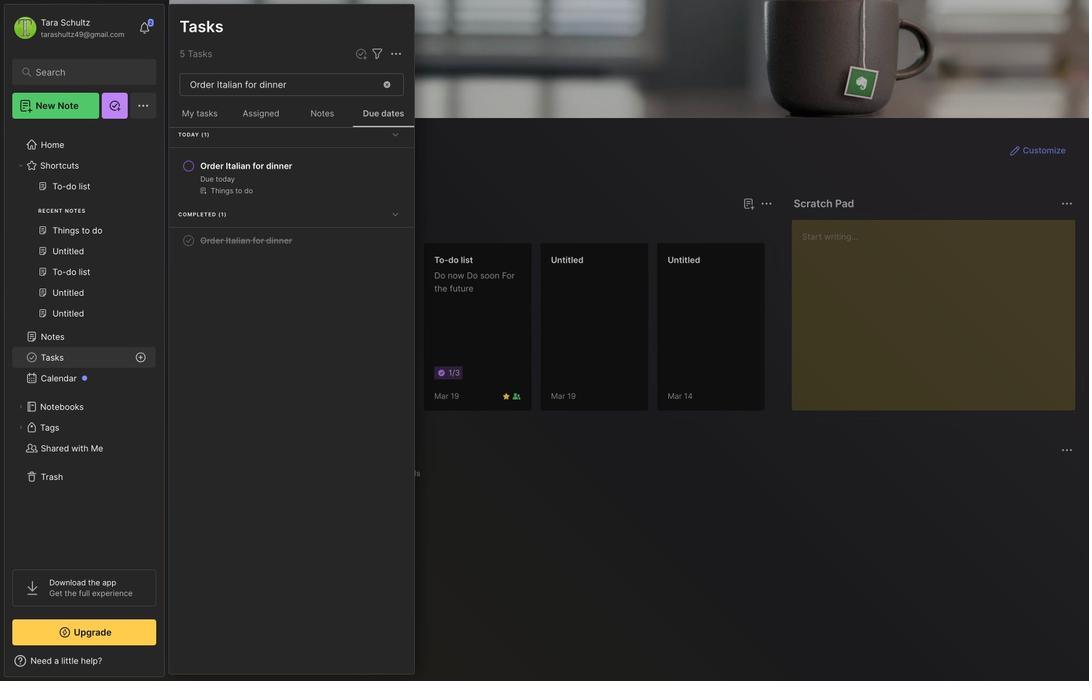 Task type: vqa. For each thing, say whether or not it's contained in the screenshot.
what's new field
yes



Task type: describe. For each thing, give the bounding box(es) containing it.
More actions and view options field
[[385, 46, 404, 62]]

expand notebooks image
[[17, 403, 25, 411]]

new task image
[[355, 47, 368, 60]]

WHAT'S NEW field
[[5, 651, 164, 671]]

Account field
[[12, 15, 124, 41]]

collapse completed image
[[389, 208, 402, 221]]

none search field inside main element
[[36, 64, 139, 80]]

expand tags image
[[17, 424, 25, 431]]

1 row from the top
[[174, 154, 409, 201]]

Find tasks… text field
[[182, 74, 374, 95]]

tree inside main element
[[5, 126, 164, 558]]

collapse today image
[[389, 128, 402, 141]]

Search text field
[[36, 66, 139, 78]]

filter tasks image
[[370, 46, 385, 62]]

more actions and view options image
[[389, 46, 404, 62]]



Task type: locate. For each thing, give the bounding box(es) containing it.
Start writing… text field
[[803, 220, 1075, 400]]

2 row from the top
[[174, 229, 409, 252]]

click to collapse image
[[164, 657, 174, 673]]

1 vertical spatial row
[[174, 229, 409, 252]]

None search field
[[36, 64, 139, 80]]

1 vertical spatial tab list
[[193, 466, 1072, 481]]

tab list
[[193, 219, 771, 235], [193, 466, 1072, 481]]

Filter tasks field
[[370, 46, 385, 62]]

grid grid
[[190, 489, 1077, 666]]

group
[[12, 176, 156, 331]]

0 vertical spatial tab list
[[193, 219, 771, 235]]

tree
[[5, 126, 164, 558]]

row group
[[169, 123, 414, 254], [190, 243, 1090, 419]]

group inside tree
[[12, 176, 156, 331]]

tab
[[193, 219, 231, 235], [236, 219, 288, 235], [247, 466, 286, 481], [390, 466, 427, 481]]

main element
[[0, 0, 169, 681]]

1 tab list from the top
[[193, 219, 771, 235]]

row
[[174, 154, 409, 201], [174, 229, 409, 252]]

2 tab list from the top
[[193, 466, 1072, 481]]

0 vertical spatial row
[[174, 154, 409, 201]]



